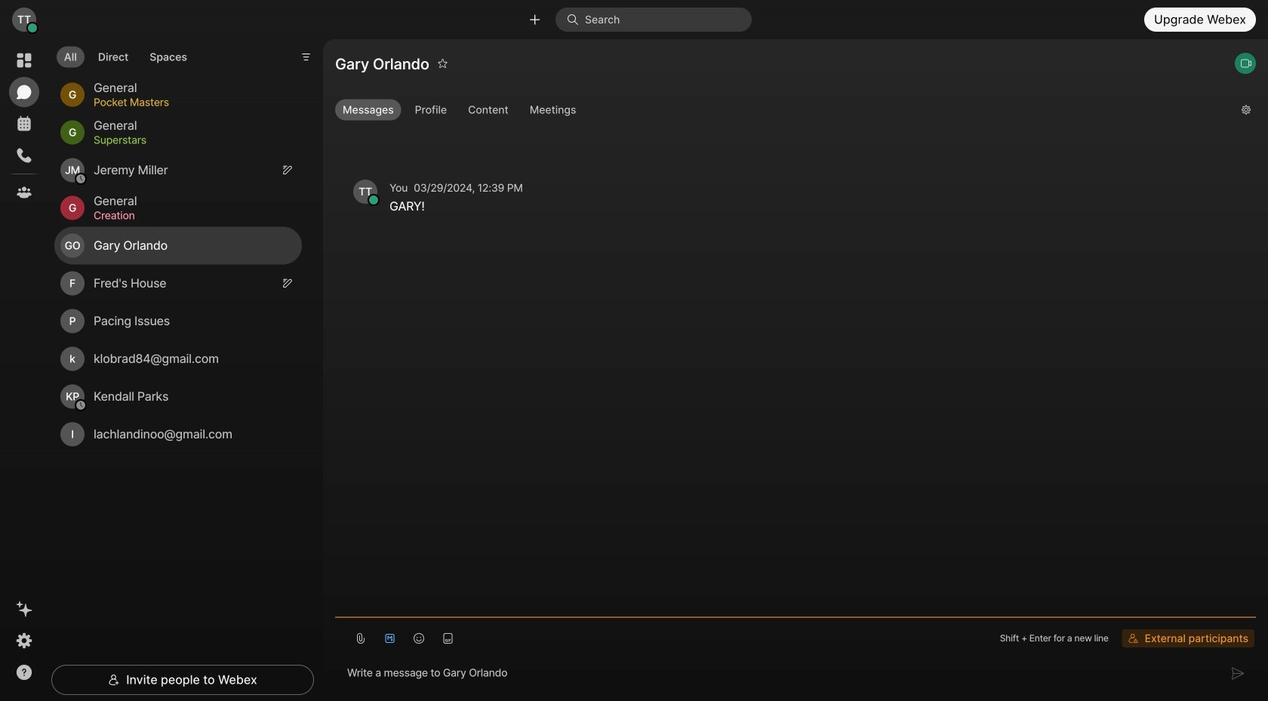 Task type: locate. For each thing, give the bounding box(es) containing it.
1 vertical spatial you have a draft message image
[[282, 278, 293, 289]]

you have a draft message image inside 'list item'
[[282, 278, 293, 289]]

general list item down superstars element
[[54, 189, 302, 227]]

you have a draft message image for the fred's house, you have a draft message 'list item'
[[282, 278, 293, 289]]

kendall parks list item
[[54, 378, 302, 416]]

group
[[335, 99, 1230, 124]]

you have a draft message image
[[282, 165, 293, 176], [282, 278, 293, 289]]

you have a draft message image inside list item
[[282, 165, 293, 176]]

pacing issues list item
[[54, 302, 302, 340]]

1 you have a draft message image from the top
[[282, 165, 293, 176]]

2 you have a draft message image from the top
[[282, 278, 293, 289]]

you have a draft message image for the jeremy miller, you have a draft message list item
[[282, 165, 293, 176]]

navigation
[[0, 39, 48, 701]]

tab list
[[53, 37, 198, 72]]

0 vertical spatial you have a draft message image
[[282, 165, 293, 176]]

1 general list item from the top
[[54, 76, 302, 114]]

general list item
[[54, 76, 302, 114], [54, 114, 302, 151], [54, 189, 302, 227]]

general list item down pocket masters "element"
[[54, 114, 302, 151]]

general list item up superstars element
[[54, 76, 302, 114]]

message composer toolbar element
[[335, 618, 1256, 653]]



Task type: vqa. For each thing, say whether or not it's contained in the screenshot.
navigation
yes



Task type: describe. For each thing, give the bounding box(es) containing it.
klobrad84@gmail.com list item
[[54, 340, 302, 378]]

superstars element
[[94, 132, 284, 148]]

pocket masters element
[[94, 94, 284, 111]]

creation element
[[94, 207, 284, 224]]

3 general list item from the top
[[54, 189, 302, 227]]

fred's house, you have a draft message list item
[[54, 265, 302, 302]]

2 general list item from the top
[[54, 114, 302, 151]]

jeremy miller, you have a draft message list item
[[54, 151, 302, 189]]

lachlandinoo@gmail.com list item
[[54, 416, 302, 453]]

gary orlando list item
[[54, 227, 302, 265]]

webex tab list
[[9, 45, 39, 208]]



